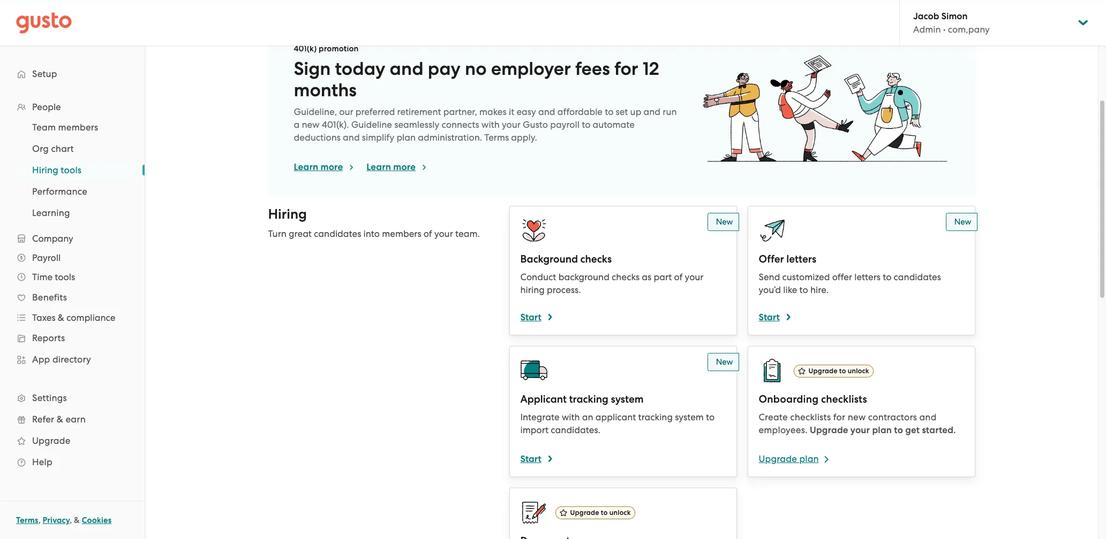 Task type: describe. For each thing, give the bounding box(es) containing it.
time tools button
[[11, 268, 134, 287]]

hiring for hiring
[[268, 206, 307, 223]]

& for earn
[[57, 415, 63, 425]]

background
[[558, 272, 609, 283]]

gusto
[[523, 119, 548, 130]]

earn
[[66, 415, 86, 425]]

conduct
[[520, 272, 556, 283]]

set
[[616, 107, 628, 117]]

12
[[643, 58, 659, 80]]

upgrade plan
[[759, 454, 819, 465]]

performance link
[[19, 182, 134, 201]]

terms , privacy , & cookies
[[16, 516, 112, 526]]

conduct background checks as part of your hiring process.
[[520, 272, 704, 296]]

applicant
[[595, 412, 636, 423]]

today
[[335, 58, 385, 80]]

for inside 401(k) promotion sign today and pay no employer fees for 12 months guideline, our preferred retirement partner, makes it easy and affordable to set up and run a new 401(k). guideline seamlessly connects with your gusto payroll to automate deductions and simplify plan administration. terms apply.
[[614, 58, 638, 80]]

2 learn more link from the left
[[366, 161, 428, 174]]

learn for 1st the learn more link from right
[[366, 162, 391, 173]]

of for members
[[424, 229, 432, 239]]

members inside sign today and pay no employer fees for 12 months tab panel
[[382, 229, 421, 239]]

and inside create checklists for new contractors and employees.
[[919, 412, 937, 423]]

retirement
[[397, 107, 441, 117]]

like
[[783, 285, 797, 296]]

get
[[905, 425, 920, 437]]

makes
[[479, 107, 507, 117]]

org chart link
[[19, 139, 134, 159]]

integrate with an applicant tracking system to import candidates.
[[520, 412, 715, 436]]

benefits
[[32, 292, 67, 303]]

onboarding
[[759, 394, 819, 406]]

reports
[[32, 333, 65, 344]]

an
[[582, 412, 593, 423]]

started.
[[922, 425, 956, 437]]

hire.
[[810, 285, 829, 296]]

app directory link
[[11, 350, 134, 370]]

privacy
[[43, 516, 70, 526]]

import
[[520, 425, 549, 436]]

pay
[[428, 58, 461, 80]]

create checklists for new contractors and employees.
[[759, 412, 937, 436]]

learning link
[[19, 204, 134, 223]]

0 horizontal spatial tracking
[[569, 394, 608, 406]]

refer
[[32, 415, 54, 425]]

and left the pay
[[390, 58, 423, 80]]

help link
[[11, 453, 134, 472]]

2 more from the left
[[393, 162, 416, 173]]

offer
[[759, 253, 784, 266]]

team members link
[[19, 118, 134, 137]]

privacy link
[[43, 516, 70, 526]]

turn
[[268, 229, 286, 239]]

1 vertical spatial plan
[[872, 425, 892, 437]]

part
[[654, 272, 672, 283]]

process.
[[547, 285, 581, 296]]

preferred
[[356, 107, 395, 117]]

hiring for hiring tools
[[32, 165, 58, 176]]

taxes & compliance button
[[11, 309, 134, 328]]

easy
[[517, 107, 536, 117]]

tracking inside integrate with an applicant tracking system to import candidates.
[[638, 412, 673, 423]]

start for applicant tracking system
[[520, 454, 541, 465]]

com,pany
[[948, 24, 990, 35]]

learn more for 1st the learn more link from right
[[366, 162, 416, 173]]

team members
[[32, 122, 98, 133]]

deductions
[[294, 132, 341, 143]]

simplify
[[362, 132, 394, 143]]

plan inside 401(k) promotion sign today and pay no employer fees for 12 months guideline, our preferred retirement partner, makes it easy and affordable to set up and run a new 401(k). guideline seamlessly connects with your gusto payroll to automate deductions and simplify plan administration. terms apply.
[[397, 132, 416, 143]]

employer
[[491, 58, 571, 80]]

run
[[663, 107, 677, 117]]

and down 401(k).
[[343, 132, 360, 143]]

hiring tools
[[32, 165, 82, 176]]

to inside integrate with an applicant tracking system to import candidates.
[[706, 412, 715, 423]]

gusto navigation element
[[0, 46, 145, 491]]

new for offer letters
[[954, 217, 971, 227]]

compliance
[[66, 313, 115, 323]]

settings link
[[11, 389, 134, 408]]

hiring tools link
[[19, 161, 134, 180]]

offer letters
[[759, 253, 816, 266]]

and right up
[[644, 107, 660, 117]]

new inside 401(k) promotion sign today and pay no employer fees for 12 months guideline, our preferred retirement partner, makes it easy and affordable to set up and run a new 401(k). guideline seamlessly connects with your gusto payroll to automate deductions and simplify plan administration. terms apply.
[[302, 119, 320, 130]]

simon
[[941, 11, 968, 22]]

as
[[642, 272, 651, 283]]

1 learn more link from the left
[[294, 161, 356, 174]]

applicant tracking system
[[520, 394, 644, 406]]

org
[[32, 144, 49, 154]]

affordable
[[557, 107, 603, 117]]

your down contractors on the right bottom
[[850, 425, 870, 437]]

partner,
[[443, 107, 477, 117]]

your inside conduct background checks as part of your hiring process.
[[685, 272, 704, 283]]

and up gusto on the top
[[538, 107, 555, 117]]

months
[[294, 79, 357, 101]]

0 horizontal spatial terms
[[16, 516, 38, 526]]

letters inside send customized offer letters to candidates you'd like to hire.
[[854, 272, 881, 283]]

hiring
[[520, 285, 545, 296]]

system inside integrate with an applicant tracking system to import candidates.
[[675, 412, 704, 423]]

tools for hiring tools
[[61, 165, 82, 176]]

turn great candidates into members of your team.
[[268, 229, 480, 239]]

it
[[509, 107, 514, 117]]

reports link
[[11, 329, 134, 348]]

new for applicant tracking system
[[716, 358, 733, 367]]

promotion
[[319, 44, 359, 54]]

seamlessly
[[394, 119, 439, 130]]

cookies button
[[82, 515, 112, 528]]

app directory
[[32, 355, 91, 365]]

1 horizontal spatial upgrade to unlock
[[808, 367, 869, 375]]

of for part
[[674, 272, 683, 283]]

setup
[[32, 69, 57, 79]]

your inside 401(k) promotion sign today and pay no employer fees for 12 months guideline, our preferred retirement partner, makes it easy and affordable to set up and run a new 401(k). guideline seamlessly connects with your gusto payroll to automate deductions and simplify plan administration. terms apply.
[[502, 119, 521, 130]]

for inside create checklists for new contractors and employees.
[[833, 412, 845, 423]]

no
[[465, 58, 487, 80]]

0 horizontal spatial candidates
[[314, 229, 361, 239]]

home image
[[16, 12, 72, 33]]

sign today and pay no employer fees for 12 months tab panel
[[268, 11, 977, 540]]

contractors
[[868, 412, 917, 423]]



Task type: locate. For each thing, give the bounding box(es) containing it.
0 horizontal spatial of
[[424, 229, 432, 239]]

new up upgrade your plan to get started.
[[848, 412, 866, 423]]

learn more link
[[294, 161, 356, 174], [366, 161, 428, 174]]

with down makes
[[481, 119, 500, 130]]

1 vertical spatial of
[[674, 272, 683, 283]]

1 vertical spatial candidates
[[894, 272, 941, 283]]

0 vertical spatial candidates
[[314, 229, 361, 239]]

for
[[614, 58, 638, 80], [833, 412, 845, 423]]

and
[[390, 58, 423, 80], [538, 107, 555, 117], [644, 107, 660, 117], [343, 132, 360, 143], [919, 412, 937, 423]]

•
[[943, 24, 946, 35]]

terms inside 401(k) promotion sign today and pay no employer fees for 12 months guideline, our preferred retirement partner, makes it easy and affordable to set up and run a new 401(k). guideline seamlessly connects with your gusto payroll to automate deductions and simplify plan administration. terms apply.
[[484, 132, 509, 143]]

members down people dropdown button
[[58, 122, 98, 133]]

checks inside conduct background checks as part of your hiring process.
[[612, 272, 640, 283]]

checks left as on the right of the page
[[612, 272, 640, 283]]

tools up performance link
[[61, 165, 82, 176]]

checklists inside create checklists for new contractors and employees.
[[790, 412, 831, 423]]

members right 'into'
[[382, 229, 421, 239]]

0 horizontal spatial more
[[321, 162, 343, 173]]

send
[[759, 272, 780, 283]]

upgrade to unlock link
[[509, 488, 737, 540]]

0 vertical spatial with
[[481, 119, 500, 130]]

start down you'd
[[759, 312, 780, 323]]

1 vertical spatial with
[[562, 412, 580, 423]]

1 horizontal spatial for
[[833, 412, 845, 423]]

hiring inside gusto navigation element
[[32, 165, 58, 176]]

upgrade your plan to get started.
[[808, 425, 956, 437]]

tracking up an
[[569, 394, 608, 406]]

401(k).
[[322, 119, 349, 130]]

0 vertical spatial tools
[[61, 165, 82, 176]]

tools for time tools
[[55, 272, 75, 283]]

checklists for create
[[790, 412, 831, 423]]

0 horizontal spatial ,
[[38, 516, 41, 526]]

learn down deductions
[[294, 162, 318, 173]]

company button
[[11, 229, 134, 249]]

and up started.
[[919, 412, 937, 423]]

0 horizontal spatial plan
[[397, 132, 416, 143]]

more down simplify
[[393, 162, 416, 173]]

0 vertical spatial &
[[58, 313, 64, 323]]

people button
[[11, 97, 134, 117]]

start for offer letters
[[759, 312, 780, 323]]

1 vertical spatial letters
[[854, 272, 881, 283]]

0 horizontal spatial learn
[[294, 162, 318, 173]]

2 vertical spatial &
[[74, 516, 80, 526]]

& left earn
[[57, 415, 63, 425]]

0 horizontal spatial hiring
[[32, 165, 58, 176]]

1 horizontal spatial candidates
[[894, 272, 941, 283]]

1 vertical spatial system
[[675, 412, 704, 423]]

connects
[[442, 119, 479, 130]]

benefits link
[[11, 288, 134, 307]]

checks up background
[[580, 253, 612, 266]]

1 vertical spatial terms
[[16, 516, 38, 526]]

1 horizontal spatial learn more
[[366, 162, 416, 173]]

of left the team.
[[424, 229, 432, 239]]

payroll
[[550, 119, 580, 130]]

with
[[481, 119, 500, 130], [562, 412, 580, 423]]

checklists down onboarding checklists
[[790, 412, 831, 423]]

1 horizontal spatial plan
[[799, 454, 819, 465]]

applicant
[[520, 394, 567, 406]]

1 vertical spatial hiring
[[268, 206, 307, 223]]

& for compliance
[[58, 313, 64, 323]]

plan down contractors on the right bottom
[[872, 425, 892, 437]]

2 learn from the left
[[366, 162, 391, 173]]

our
[[339, 107, 353, 117]]

1 horizontal spatial terms
[[484, 132, 509, 143]]

performance
[[32, 186, 87, 197]]

tools
[[61, 165, 82, 176], [55, 272, 75, 283]]

1 horizontal spatial learn
[[366, 162, 391, 173]]

&
[[58, 313, 64, 323], [57, 415, 63, 425], [74, 516, 80, 526]]

with inside integrate with an applicant tracking system to import candidates.
[[562, 412, 580, 423]]

background checks
[[520, 253, 612, 266]]

, left cookies
[[70, 516, 72, 526]]

send customized offer letters to candidates you'd like to hire.
[[759, 272, 941, 296]]

1 vertical spatial &
[[57, 415, 63, 425]]

& inside dropdown button
[[58, 313, 64, 323]]

1 more from the left
[[321, 162, 343, 173]]

taxes
[[32, 313, 56, 323]]

2 learn more from the left
[[366, 162, 416, 173]]

list
[[0, 97, 145, 473], [0, 117, 145, 224]]

team
[[32, 122, 56, 133]]

guideline
[[351, 119, 392, 130]]

0 horizontal spatial letters
[[786, 253, 816, 266]]

time
[[32, 272, 53, 283]]

learn more down deductions
[[294, 162, 343, 173]]

1 horizontal spatial ,
[[70, 516, 72, 526]]

0 horizontal spatial system
[[611, 394, 644, 406]]

1 horizontal spatial members
[[382, 229, 421, 239]]

tracking right applicant
[[638, 412, 673, 423]]

0 vertical spatial letters
[[786, 253, 816, 266]]

1 vertical spatial tracking
[[638, 412, 673, 423]]

0 vertical spatial checks
[[580, 253, 612, 266]]

more down deductions
[[321, 162, 343, 173]]

0 vertical spatial terms
[[484, 132, 509, 143]]

2 horizontal spatial plan
[[872, 425, 892, 437]]

1 horizontal spatial of
[[674, 272, 683, 283]]

taxes & compliance
[[32, 313, 115, 323]]

new inside create checklists for new contractors and employees.
[[848, 412, 866, 423]]

learn more down simplify
[[366, 162, 416, 173]]

app
[[32, 355, 50, 365]]

0 vertical spatial unlock
[[848, 367, 869, 375]]

learn more link down deductions
[[294, 161, 356, 174]]

1 horizontal spatial letters
[[854, 272, 881, 283]]

0 horizontal spatial members
[[58, 122, 98, 133]]

0 vertical spatial plan
[[397, 132, 416, 143]]

1 vertical spatial unlock
[[609, 509, 631, 517]]

unlock
[[848, 367, 869, 375], [609, 509, 631, 517]]

terms left "privacy"
[[16, 516, 38, 526]]

new for background checks
[[716, 217, 733, 227]]

hiring
[[32, 165, 58, 176], [268, 206, 307, 223]]

checklists up create checklists for new contractors and employees.
[[821, 394, 867, 406]]

up
[[630, 107, 641, 117]]

checks
[[580, 253, 612, 266], [612, 272, 640, 283]]

0 vertical spatial tracking
[[569, 394, 608, 406]]

hiring down org
[[32, 165, 58, 176]]

1 horizontal spatial system
[[675, 412, 704, 423]]

0 vertical spatial system
[[611, 394, 644, 406]]

learn more
[[294, 162, 343, 173], [366, 162, 416, 173]]

learn more link down simplify
[[366, 161, 428, 174]]

1 learn more from the left
[[294, 162, 343, 173]]

terms down makes
[[484, 132, 509, 143]]

start for background checks
[[520, 312, 541, 323]]

1 list from the top
[[0, 97, 145, 473]]

background
[[520, 253, 578, 266]]

new
[[302, 119, 320, 130], [848, 412, 866, 423]]

1 vertical spatial checklists
[[790, 412, 831, 423]]

0 vertical spatial for
[[614, 58, 638, 80]]

learn down simplify
[[366, 162, 391, 173]]

0 vertical spatial hiring
[[32, 165, 58, 176]]

0 vertical spatial members
[[58, 122, 98, 133]]

apply.
[[511, 132, 537, 143]]

into
[[363, 229, 380, 239]]

0 horizontal spatial unlock
[[609, 509, 631, 517]]

1 vertical spatial for
[[833, 412, 845, 423]]

with inside 401(k) promotion sign today and pay no employer fees for 12 months guideline, our preferred retirement partner, makes it easy and affordable to set up and run a new 401(k). guideline seamlessly connects with your gusto payroll to automate deductions and simplify plan administration. terms apply.
[[481, 119, 500, 130]]

more
[[321, 162, 343, 173], [393, 162, 416, 173]]

team.
[[455, 229, 480, 239]]

1 horizontal spatial with
[[562, 412, 580, 423]]

0 horizontal spatial with
[[481, 119, 500, 130]]

0 horizontal spatial learn more
[[294, 162, 343, 173]]

list containing team members
[[0, 117, 145, 224]]

of
[[424, 229, 432, 239], [674, 272, 683, 283]]

payroll button
[[11, 249, 134, 268]]

2 list from the top
[[0, 117, 145, 224]]

your down it on the top left of page
[[502, 119, 521, 130]]

time tools
[[32, 272, 75, 283]]

upgrade inside gusto navigation element
[[32, 436, 70, 447]]

plan down seamlessly
[[397, 132, 416, 143]]

great
[[289, 229, 312, 239]]

people
[[32, 102, 61, 112]]

2 vertical spatial plan
[[799, 454, 819, 465]]

a
[[294, 119, 300, 130]]

1 horizontal spatial tracking
[[638, 412, 673, 423]]

with up "candidates."
[[562, 412, 580, 423]]

2 , from the left
[[70, 516, 72, 526]]

administration.
[[418, 132, 482, 143]]

1 horizontal spatial more
[[393, 162, 416, 173]]

tools down payroll dropdown button
[[55, 272, 75, 283]]

0 horizontal spatial learn more link
[[294, 161, 356, 174]]

hiring inside sign today and pay no employer fees for 12 months tab panel
[[268, 206, 307, 223]]

your
[[502, 119, 521, 130], [434, 229, 453, 239], [685, 272, 704, 283], [850, 425, 870, 437]]

chart
[[51, 144, 74, 154]]

& left cookies
[[74, 516, 80, 526]]

1 vertical spatial new
[[848, 412, 866, 423]]

learn for 2nd the learn more link from right
[[294, 162, 318, 173]]

jacob
[[913, 11, 939, 22]]

0 vertical spatial checklists
[[821, 394, 867, 406]]

plan down "employees."
[[799, 454, 819, 465]]

& right taxes
[[58, 313, 64, 323]]

of right part
[[674, 272, 683, 283]]

refer & earn
[[32, 415, 86, 425]]

you'd
[[759, 285, 781, 296]]

for down onboarding checklists
[[833, 412, 845, 423]]

,
[[38, 516, 41, 526], [70, 516, 72, 526]]

hiring up turn
[[268, 206, 307, 223]]

0 vertical spatial upgrade to unlock
[[808, 367, 869, 375]]

start down import
[[520, 454, 541, 465]]

1 horizontal spatial learn more link
[[366, 161, 428, 174]]

1 vertical spatial tools
[[55, 272, 75, 283]]

members inside gusto navigation element
[[58, 122, 98, 133]]

1 , from the left
[[38, 516, 41, 526]]

refer & earn link
[[11, 410, 134, 430]]

1 learn from the left
[[294, 162, 318, 173]]

for left 12
[[614, 58, 638, 80]]

your right part
[[685, 272, 704, 283]]

company
[[32, 234, 73, 244]]

cookies
[[82, 516, 112, 526]]

help
[[32, 457, 52, 468]]

onboarding checklists
[[759, 394, 867, 406]]

letters up customized
[[786, 253, 816, 266]]

1 vertical spatial members
[[382, 229, 421, 239]]

plan
[[397, 132, 416, 143], [872, 425, 892, 437], [799, 454, 819, 465]]

learn more for 2nd the learn more link from right
[[294, 162, 343, 173]]

1 horizontal spatial hiring
[[268, 206, 307, 223]]

of inside conduct background checks as part of your hiring process.
[[674, 272, 683, 283]]

tracking
[[569, 394, 608, 406], [638, 412, 673, 423]]

, left "privacy"
[[38, 516, 41, 526]]

employees.
[[759, 425, 808, 436]]

1 horizontal spatial unlock
[[848, 367, 869, 375]]

1 vertical spatial upgrade to unlock
[[570, 509, 631, 517]]

checklists for onboarding
[[821, 394, 867, 406]]

0 horizontal spatial for
[[614, 58, 638, 80]]

letters right offer
[[854, 272, 881, 283]]

list containing people
[[0, 97, 145, 473]]

new down guideline,
[[302, 119, 320, 130]]

0 horizontal spatial new
[[302, 119, 320, 130]]

candidates inside send customized offer letters to candidates you'd like to hire.
[[894, 272, 941, 283]]

offer
[[832, 272, 852, 283]]

checklists
[[821, 394, 867, 406], [790, 412, 831, 423]]

0 vertical spatial of
[[424, 229, 432, 239]]

payroll
[[32, 253, 61, 264]]

1 horizontal spatial new
[[848, 412, 866, 423]]

tools inside dropdown button
[[55, 272, 75, 283]]

0 vertical spatial new
[[302, 119, 320, 130]]

settings
[[32, 393, 67, 404]]

to
[[605, 107, 613, 117], [582, 119, 590, 130], [883, 272, 891, 283], [799, 285, 808, 296], [839, 367, 846, 375], [706, 412, 715, 423], [894, 425, 903, 437], [601, 509, 608, 517]]

1 vertical spatial checks
[[612, 272, 640, 283]]

org chart
[[32, 144, 74, 154]]

0 horizontal spatial upgrade to unlock
[[570, 509, 631, 517]]

start down hiring
[[520, 312, 541, 323]]

your left the team.
[[434, 229, 453, 239]]



Task type: vqa. For each thing, say whether or not it's contained in the screenshot.
and
yes



